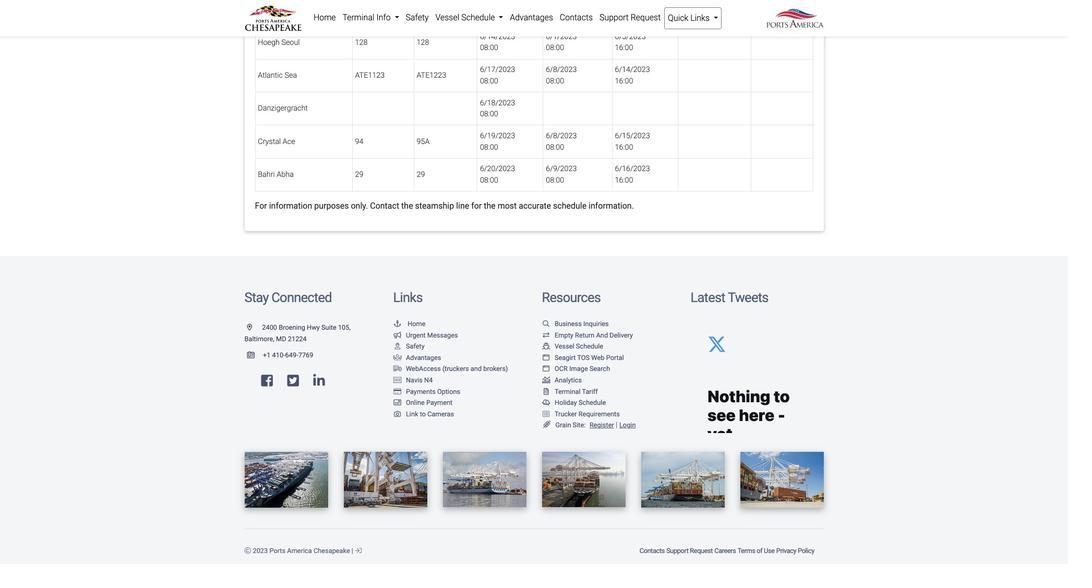 Task type: locate. For each thing, give the bounding box(es) containing it.
0 horizontal spatial request
[[631, 13, 661, 22]]

0 vertical spatial safety
[[406, 13, 429, 22]]

safety link down urgent
[[393, 342, 425, 350]]

6/8/2023 08:00 for 6/17/2023
[[546, 65, 577, 85]]

baltimore,
[[244, 335, 274, 343]]

ocr image search link
[[542, 365, 610, 373]]

16:00 inside '6/16/2023 16:00'
[[615, 176, 633, 185]]

bullhorn image
[[393, 332, 402, 339]]

terminal down the analytics
[[555, 387, 580, 395]]

1 vertical spatial request
[[690, 547, 713, 554]]

1 vertical spatial contacts
[[640, 547, 665, 554]]

+1
[[263, 351, 270, 359]]

1 vertical spatial |
[[352, 547, 353, 554]]

ocr
[[555, 365, 568, 373]]

1 horizontal spatial request
[[690, 547, 713, 554]]

hand receiving image
[[393, 355, 402, 361]]

twitter square image
[[287, 374, 299, 387]]

vessel schedule link up the seagirt on the right of page
[[542, 342, 603, 350]]

1 horizontal spatial vessel
[[555, 342, 574, 350]]

08:00 up the 6/14/2023 08:00
[[480, 10, 498, 19]]

16:00 down 6/5/2023
[[615, 44, 633, 52]]

1 horizontal spatial links
[[690, 13, 710, 23]]

business
[[555, 320, 582, 328]]

1 horizontal spatial advantages
[[510, 13, 553, 22]]

6/8/2023 08:00 up the 6/9/2023
[[546, 132, 577, 152]]

home
[[314, 13, 336, 22], [408, 320, 426, 328]]

register link
[[587, 421, 614, 429]]

128
[[355, 38, 368, 47], [417, 38, 429, 47]]

1 vertical spatial terminal
[[555, 387, 580, 395]]

hwy
[[307, 323, 320, 331]]

urgent
[[406, 331, 426, 339]]

support request link left careers
[[666, 541, 714, 560]]

1 vertical spatial 6/8/2023
[[546, 132, 577, 140]]

1 horizontal spatial support request link
[[666, 541, 714, 560]]

careers link
[[714, 541, 737, 560]]

0 vertical spatial support
[[599, 13, 629, 22]]

6/9/2023
[[546, 165, 577, 173]]

0 vertical spatial 6/14/2023
[[480, 32, 515, 41]]

to
[[420, 410, 426, 418]]

navis n4
[[406, 376, 433, 384]]

128 up ate1223
[[417, 38, 429, 47]]

support left careers
[[666, 547, 688, 554]]

support request link up 6/5/2023
[[596, 7, 664, 28]]

support up 6/5/2023
[[599, 13, 629, 22]]

advantages up the "6/1/2023"
[[510, 13, 553, 22]]

1 vertical spatial 6/8/2023 08:00
[[546, 132, 577, 152]]

home link left terminal info
[[310, 7, 339, 28]]

6/8/2023 for 6/19/2023 08:00
[[546, 132, 577, 140]]

0 horizontal spatial home
[[314, 13, 336, 22]]

tariff
[[582, 387, 598, 395]]

the right for on the top left
[[484, 201, 496, 211]]

0 horizontal spatial contacts
[[560, 13, 593, 22]]

trucker requirements
[[555, 410, 620, 418]]

empty
[[555, 331, 573, 339]]

6/14/2023 for 16:00
[[615, 65, 650, 74]]

login link
[[619, 421, 636, 429]]

vessel schedule up seagirt tos web portal link
[[555, 342, 603, 350]]

brokers)
[[483, 365, 508, 373]]

1 vertical spatial home
[[408, 320, 426, 328]]

1 16:00 from the top
[[615, 44, 633, 52]]

contacts
[[560, 13, 593, 22], [640, 547, 665, 554]]

stay connected
[[244, 290, 332, 305]]

request
[[631, 13, 661, 22], [690, 547, 713, 554]]

quick links
[[668, 13, 712, 23]]

0 vertical spatial 6/8/2023 08:00
[[546, 65, 577, 85]]

0 horizontal spatial advantages link
[[393, 354, 441, 361]]

contacts link
[[556, 7, 596, 28], [639, 541, 666, 560]]

0 horizontal spatial 128
[[355, 38, 368, 47]]

home link up urgent
[[393, 320, 426, 328]]

16:00 inside the 6/14/2023 16:00
[[615, 77, 633, 85]]

ace
[[283, 137, 295, 146]]

16:00 for 6/5/2023 16:00
[[615, 44, 633, 52]]

29 up only.
[[355, 170, 363, 179]]

08:00 inside 6/19/2023 08:00
[[480, 143, 498, 152]]

user hard hat image
[[393, 343, 402, 350]]

0 horizontal spatial vessel schedule
[[435, 13, 497, 22]]

support
[[599, 13, 629, 22], [666, 547, 688, 554]]

webaccess (truckers and brokers)
[[406, 365, 508, 373]]

home left terminal info
[[314, 13, 336, 22]]

0 vertical spatial vessel
[[435, 13, 459, 22]]

only.
[[351, 201, 368, 211]]

0 vertical spatial home link
[[310, 7, 339, 28]]

| left login
[[616, 421, 617, 430]]

0 horizontal spatial contacts link
[[556, 7, 596, 28]]

128 down terminal info
[[355, 38, 368, 47]]

camera image
[[393, 411, 402, 418]]

0 vertical spatial terminal
[[342, 13, 374, 22]]

vessel schedule link up the 6/14/2023 08:00
[[432, 7, 507, 28]]

crystal ace
[[258, 137, 295, 146]]

1 horizontal spatial terminal
[[555, 387, 580, 395]]

safety down urgent
[[406, 342, 425, 350]]

0 horizontal spatial advantages
[[406, 354, 441, 361]]

29
[[355, 170, 363, 179], [417, 170, 425, 179]]

safety right info
[[406, 13, 429, 22]]

home up urgent
[[408, 320, 426, 328]]

0 vertical spatial support request link
[[596, 7, 664, 28]]

16:00 for 6/15/2023 16:00
[[615, 143, 633, 152]]

6/14/2023 up 6/17/2023
[[480, 32, 515, 41]]

1 vertical spatial schedule
[[576, 342, 603, 350]]

1 6/8/2023 from the top
[[546, 65, 577, 74]]

truck container image
[[393, 366, 402, 373]]

home link for urgent messages link on the left
[[393, 320, 426, 328]]

16:00 for 6/14/2023 16:00
[[615, 77, 633, 85]]

terminal left info
[[342, 13, 374, 22]]

0 vertical spatial vessel schedule link
[[432, 7, 507, 28]]

seagirt tos web portal link
[[542, 354, 624, 361]]

for
[[471, 201, 482, 211]]

0 vertical spatial advantages
[[510, 13, 553, 22]]

request left careers
[[690, 547, 713, 554]]

container storage image
[[393, 377, 402, 384]]

advantages link
[[507, 7, 556, 28], [393, 354, 441, 361]]

0 horizontal spatial links
[[393, 290, 423, 305]]

1 6/8/2023 08:00 from the top
[[546, 65, 577, 85]]

ate1223
[[417, 71, 446, 80]]

schedule up the 6/14/2023 08:00
[[461, 13, 495, 22]]

1 horizontal spatial contacts
[[640, 547, 665, 554]]

links up anchor icon
[[393, 290, 423, 305]]

6/8/2023 08:00 down 6/1/2023 08:00
[[546, 65, 577, 85]]

1 horizontal spatial home
[[408, 320, 426, 328]]

1 vertical spatial links
[[393, 290, 423, 305]]

ship image
[[542, 343, 550, 350]]

terminal for terminal tariff
[[555, 387, 580, 395]]

steamship
[[415, 201, 454, 211]]

hoegh seoul
[[258, 38, 300, 47]]

sea
[[285, 71, 297, 80]]

1 horizontal spatial vessel schedule
[[555, 342, 603, 350]]

08:00 inside 6/20/2023 08:00
[[480, 176, 498, 185]]

webaccess
[[406, 365, 441, 373]]

16:00 down 6/5/2023 16:00 at top right
[[615, 77, 633, 85]]

0 horizontal spatial terminal
[[342, 13, 374, 22]]

seoul
[[281, 38, 300, 47]]

2 6/8/2023 08:00 from the top
[[546, 132, 577, 152]]

0 horizontal spatial home link
[[310, 7, 339, 28]]

1 128 from the left
[[355, 38, 368, 47]]

1 horizontal spatial home link
[[393, 320, 426, 328]]

advantages link up the "6/1/2023"
[[507, 7, 556, 28]]

schedule down tariff
[[579, 399, 606, 407]]

08:00 down 6/17/2023
[[480, 77, 498, 85]]

1 vertical spatial advantages link
[[393, 354, 441, 361]]

0 vertical spatial home
[[314, 13, 336, 22]]

410-
[[272, 351, 285, 359]]

and
[[596, 331, 608, 339]]

ocr image search
[[555, 365, 610, 373]]

holiday schedule link
[[542, 399, 606, 407]]

1 vertical spatial support
[[666, 547, 688, 554]]

schedule for ship image
[[576, 342, 603, 350]]

2 the from the left
[[484, 201, 496, 211]]

1 vertical spatial safety link
[[393, 342, 425, 350]]

vessel schedule
[[435, 13, 497, 22], [555, 342, 603, 350]]

1 horizontal spatial 128
[[417, 38, 429, 47]]

abha
[[277, 170, 294, 179]]

0 vertical spatial advantages link
[[507, 7, 556, 28]]

line
[[456, 201, 469, 211]]

1 horizontal spatial the
[[484, 201, 496, 211]]

1 vertical spatial 6/14/2023
[[615, 65, 650, 74]]

2 16:00 from the top
[[615, 77, 633, 85]]

16:00 inside 6/5/2023 16:00
[[615, 44, 633, 52]]

08:00 down "6/20/2023"
[[480, 176, 498, 185]]

home link for terminal info link
[[310, 7, 339, 28]]

business inquiries link
[[542, 320, 609, 328]]

08:00 inside 6/18/2023 08:00
[[480, 110, 498, 119]]

2023 ports america chesapeake |
[[251, 547, 355, 554]]

schedule for bells image
[[579, 399, 606, 407]]

1 vertical spatial contacts link
[[639, 541, 666, 560]]

2 6/8/2023 from the top
[[546, 132, 577, 140]]

2400 broening hwy suite 105, baltimore, md 21224
[[244, 323, 351, 343]]

0 vertical spatial contacts
[[560, 13, 593, 22]]

the right contact
[[401, 201, 413, 211]]

1 vertical spatial vessel schedule link
[[542, 342, 603, 350]]

08:00 down the 6/19/2023 at left
[[480, 143, 498, 152]]

6/14/2023
[[480, 32, 515, 41], [615, 65, 650, 74]]

vessel schedule link
[[432, 7, 507, 28], [542, 342, 603, 350]]

0 vertical spatial safety link
[[402, 7, 432, 28]]

16:00 down 6/15/2023
[[615, 143, 633, 152]]

link
[[406, 410, 418, 418]]

schedule
[[461, 13, 495, 22], [576, 342, 603, 350], [579, 399, 606, 407]]

terminal for terminal info
[[342, 13, 374, 22]]

empty return and delivery link
[[542, 331, 633, 339]]

0 vertical spatial request
[[631, 13, 661, 22]]

vessel schedule up the 6/14/2023 08:00
[[435, 13, 497, 22]]

0 horizontal spatial 6/14/2023
[[480, 32, 515, 41]]

seagirt tos web portal
[[555, 354, 624, 361]]

online payment link
[[393, 399, 452, 407]]

advantages link up the webaccess
[[393, 354, 441, 361]]

1 vertical spatial home link
[[393, 320, 426, 328]]

1 the from the left
[[401, 201, 413, 211]]

08:00 down the "6/1/2023"
[[546, 44, 564, 52]]

29 down 95a
[[417, 170, 425, 179]]

2 29 from the left
[[417, 170, 425, 179]]

6/17/2023
[[480, 65, 515, 74]]

4 16:00 from the top
[[615, 176, 633, 185]]

seagirt
[[555, 354, 576, 361]]

1 vertical spatial vessel schedule
[[555, 342, 603, 350]]

16:00 down 6/16/2023
[[615, 176, 633, 185]]

1 horizontal spatial support
[[666, 547, 688, 554]]

| left sign in icon
[[352, 547, 353, 554]]

649-
[[285, 351, 298, 359]]

6/14/2023 for 08:00
[[480, 32, 515, 41]]

link to cameras link
[[393, 410, 454, 418]]

0 horizontal spatial 29
[[355, 170, 363, 179]]

6/1/2023
[[546, 32, 577, 41]]

hoegh
[[258, 38, 280, 47]]

0 vertical spatial 6/8/2023
[[546, 65, 577, 74]]

map marker alt image
[[247, 325, 260, 331]]

stay
[[244, 290, 269, 305]]

1 horizontal spatial contacts link
[[639, 541, 666, 560]]

0 horizontal spatial the
[[401, 201, 413, 211]]

+1 410-649-7769 link
[[244, 351, 313, 359]]

privacy policy link
[[775, 541, 815, 560]]

links right quick
[[690, 13, 710, 23]]

6/8/2023 down 6/1/2023 08:00
[[546, 65, 577, 74]]

terms
[[738, 547, 755, 554]]

advantages up the webaccess
[[406, 354, 441, 361]]

bells image
[[542, 400, 550, 406]]

file invoice image
[[542, 389, 550, 395]]

16:00 inside 6/15/2023 16:00
[[615, 143, 633, 152]]

bahri
[[258, 170, 275, 179]]

search image
[[542, 321, 550, 328]]

america
[[287, 547, 312, 554]]

request up 6/5/2023
[[631, 13, 661, 22]]

ate1123
[[355, 71, 385, 80]]

6/14/2023 16:00
[[615, 65, 650, 85]]

contacts support request careers terms of use privacy policy
[[640, 547, 814, 554]]

danzigergracht
[[258, 104, 308, 113]]

1 horizontal spatial 29
[[417, 170, 425, 179]]

0 vertical spatial |
[[616, 421, 617, 430]]

schedule up seagirt tos web portal
[[576, 342, 603, 350]]

6/14/2023 down 6/5/2023 16:00 at top right
[[615, 65, 650, 74]]

08:00 down 6/18/2023 at left
[[480, 110, 498, 119]]

0 horizontal spatial support request link
[[596, 7, 664, 28]]

2 vertical spatial schedule
[[579, 399, 606, 407]]

6/8/2023 up the 6/9/2023
[[546, 132, 577, 140]]

copyright image
[[244, 548, 251, 554]]

vessel
[[435, 13, 459, 22], [555, 342, 574, 350]]

1 horizontal spatial 6/14/2023
[[615, 65, 650, 74]]

cameras
[[427, 410, 454, 418]]

3 16:00 from the top
[[615, 143, 633, 152]]

08:00 up 6/17/2023
[[480, 44, 498, 52]]

1 vertical spatial safety
[[406, 342, 425, 350]]

navis n4 link
[[393, 376, 433, 384]]

safety link right info
[[402, 7, 432, 28]]

08:00 down the 6/9/2023
[[546, 176, 564, 185]]

purposes
[[314, 201, 349, 211]]



Task type: describe. For each thing, give the bounding box(es) containing it.
request inside "link"
[[631, 13, 661, 22]]

of
[[757, 547, 762, 554]]

atlantic sea
[[258, 71, 297, 80]]

urgent messages
[[406, 331, 458, 339]]

0 vertical spatial links
[[690, 13, 710, 23]]

6/18/2023 08:00
[[480, 98, 515, 119]]

portal
[[606, 354, 624, 361]]

(truckers
[[442, 365, 469, 373]]

browser image
[[542, 366, 550, 373]]

6/5/2023
[[615, 32, 646, 41]]

0 horizontal spatial |
[[352, 547, 353, 554]]

1 vertical spatial vessel
[[555, 342, 574, 350]]

ports
[[269, 547, 285, 554]]

0 horizontal spatial vessel
[[435, 13, 459, 22]]

search
[[590, 365, 610, 373]]

6/17/2023 08:00
[[480, 65, 515, 85]]

md
[[276, 335, 286, 343]]

wheat image
[[542, 421, 552, 429]]

facebook square image
[[261, 374, 273, 387]]

holiday schedule
[[555, 399, 606, 407]]

1 vertical spatial support request link
[[666, 541, 714, 560]]

most
[[498, 201, 517, 211]]

options
[[437, 387, 460, 395]]

6/18/2023
[[480, 98, 515, 107]]

contact
[[370, 201, 399, 211]]

navis
[[406, 376, 423, 384]]

grain site: register | login
[[555, 421, 636, 430]]

web
[[591, 354, 604, 361]]

safety link for urgent messages link on the left
[[393, 342, 425, 350]]

link to cameras
[[406, 410, 454, 418]]

6/8/2023 for 6/17/2023 08:00
[[546, 65, 577, 74]]

credit card image
[[393, 389, 402, 395]]

terminal info
[[342, 13, 393, 22]]

6/16/2023 16:00
[[615, 165, 650, 185]]

1 29 from the left
[[355, 170, 363, 179]]

site:
[[573, 421, 586, 429]]

tweets
[[728, 290, 768, 305]]

atlantic
[[258, 71, 283, 80]]

105,
[[338, 323, 351, 331]]

delivery
[[610, 331, 633, 339]]

analytics image
[[542, 377, 550, 384]]

trucker
[[555, 410, 577, 418]]

online
[[406, 399, 425, 407]]

08:00 inside 6/17/2023 08:00
[[480, 77, 498, 85]]

resources
[[542, 290, 601, 305]]

safety link for terminal info link
[[402, 7, 432, 28]]

exchange image
[[542, 332, 550, 339]]

tos
[[577, 354, 590, 361]]

1 horizontal spatial |
[[616, 421, 617, 430]]

sign in image
[[355, 548, 362, 554]]

0 vertical spatial contacts link
[[556, 7, 596, 28]]

6/20/2023 08:00
[[480, 165, 515, 185]]

schedule
[[553, 201, 587, 211]]

terminal tariff
[[555, 387, 598, 395]]

chesapeake
[[314, 547, 350, 554]]

1 horizontal spatial vessel schedule link
[[542, 342, 603, 350]]

94
[[355, 137, 363, 146]]

payments options link
[[393, 387, 460, 395]]

browser image
[[542, 355, 550, 361]]

6/5/2023 16:00
[[615, 32, 646, 52]]

6/15/2023
[[615, 132, 650, 140]]

bahri abha
[[258, 170, 294, 179]]

requirements
[[579, 410, 620, 418]]

08:00 down 6/1/2023 08:00
[[546, 77, 564, 85]]

6/8/2023 08:00 for 6/19/2023
[[546, 132, 577, 152]]

latest tweets
[[691, 290, 768, 305]]

trucker requirements link
[[542, 410, 620, 418]]

0 vertical spatial vessel schedule
[[435, 13, 497, 22]]

accurate
[[519, 201, 551, 211]]

contacts for contacts
[[560, 13, 593, 22]]

0 vertical spatial schedule
[[461, 13, 495, 22]]

analytics
[[555, 376, 582, 384]]

1 horizontal spatial advantages link
[[507, 7, 556, 28]]

credit card front image
[[393, 400, 402, 406]]

for
[[255, 201, 267, 211]]

6/1/2023 08:00
[[546, 32, 577, 52]]

08:00 up the 6/9/2023
[[546, 143, 564, 152]]

payments options
[[406, 387, 460, 395]]

anchor image
[[393, 321, 402, 328]]

suite
[[321, 323, 336, 331]]

0 horizontal spatial vessel schedule link
[[432, 7, 507, 28]]

latest
[[691, 290, 725, 305]]

0 horizontal spatial support
[[599, 13, 629, 22]]

6/19/2023 08:00
[[480, 132, 515, 152]]

connected
[[271, 290, 332, 305]]

use
[[764, 547, 775, 554]]

7769
[[298, 351, 313, 359]]

n4
[[424, 376, 433, 384]]

2 safety from the top
[[406, 342, 425, 350]]

terminal info link
[[339, 7, 402, 28]]

08:00 inside the 6/14/2023 08:00
[[480, 44, 498, 52]]

16:00 for 6/16/2023 16:00
[[615, 176, 633, 185]]

08:00 inside 6/9/2023 08:00
[[546, 176, 564, 185]]

return
[[575, 331, 594, 339]]

payment
[[426, 399, 452, 407]]

list alt image
[[542, 411, 550, 418]]

information.
[[589, 201, 634, 211]]

6/16/2023
[[615, 165, 650, 173]]

careers
[[714, 547, 736, 554]]

image
[[569, 365, 588, 373]]

6/19/2023
[[480, 132, 515, 140]]

08:00 inside 6/1/2023 08:00
[[546, 44, 564, 52]]

empty return and delivery
[[555, 331, 633, 339]]

quick links link
[[664, 7, 722, 29]]

contacts for contacts support request careers terms of use privacy policy
[[640, 547, 665, 554]]

2 128 from the left
[[417, 38, 429, 47]]

linkedin image
[[313, 374, 325, 387]]

1 safety from the top
[[406, 13, 429, 22]]

grain
[[555, 421, 571, 429]]

terms of use link
[[737, 541, 775, 560]]

policy
[[798, 547, 814, 554]]

21224
[[288, 335, 307, 343]]

phone office image
[[247, 352, 263, 359]]

online payment
[[406, 399, 452, 407]]

terminal tariff link
[[542, 387, 598, 395]]

1 vertical spatial advantages
[[406, 354, 441, 361]]



Task type: vqa. For each thing, say whether or not it's contained in the screenshot.
immediate to the top
no



